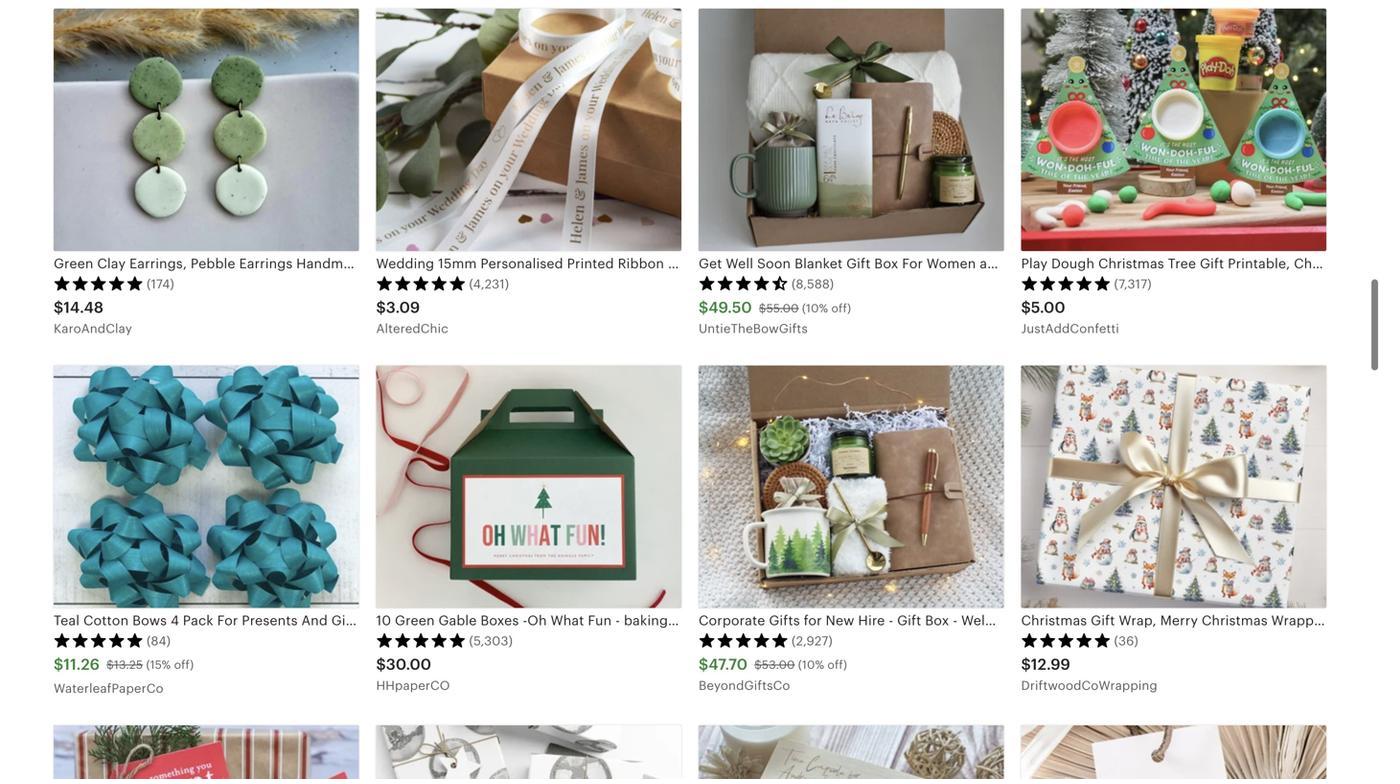 Task type: describe. For each thing, give the bounding box(es) containing it.
beyondgiftsco
[[699, 679, 790, 693]]

off) for 49.50
[[831, 302, 851, 315]]

play dough christmas tree gift printable, christmas gift for kids, school gift, classroom party, non candy gift, just add confetti image
[[1021, 9, 1326, 251]]

49.50
[[708, 299, 752, 316]]

$ 14.48 karoandclay
[[54, 299, 132, 336]]

5 out of 5 stars image for 12.99
[[1021, 632, 1111, 648]]

corporate gifts for new hire - gift box - welcome to the team - appreciation gift - recognition gift box - welcome to work box, welcome gift image
[[699, 366, 1004, 608]]

(10% for 49.50
[[802, 302, 828, 315]]

(15%
[[146, 659, 171, 672]]

$ 47.70 $ 53.00 (10% off) beyondgiftsco
[[699, 656, 847, 693]]

$ for 14.48
[[54, 299, 64, 316]]

4.5 out of 5 stars image
[[699, 276, 789, 291]]

5.00
[[1031, 299, 1066, 316]]

$ 3.09 alteredchic
[[376, 299, 448, 336]]

(84)
[[147, 634, 171, 648]]

get well soon blanket gift box for women and men, care package for her or him, thinking of you, sympathy, surgery recovery, tea basket image
[[699, 9, 1004, 251]]

5 out of 5 stars image for 14.48
[[54, 276, 144, 291]]

karoandclay
[[54, 322, 132, 336]]

55.00
[[766, 302, 799, 315]]

off) for 47.70
[[828, 659, 847, 672]]

alteredchic
[[376, 322, 448, 336]]

$ for 5.00
[[1021, 299, 1031, 316]]

$ 30.00 hhpaperco
[[376, 656, 450, 693]]

(8,588)
[[792, 277, 834, 291]]

$ 11.26 $ 13.25 (15% off)
[[54, 656, 194, 673]]

editable pink mermaid gift tag, mermaid birthday party favor tag, under the sea mermaid thank you tag, mermaid swing tag, digital download image
[[1021, 725, 1326, 779]]

5 out of 5 stars image up 11.26
[[54, 632, 144, 648]]

(174)
[[147, 277, 174, 291]]

$ for 12.99
[[1021, 656, 1031, 673]]

$ 49.50 $ 55.00 (10% off) untiethebowgifts
[[699, 299, 851, 336]]

(36)
[[1114, 634, 1139, 648]]

3.09
[[386, 299, 420, 316]]

1st birthday time capsule: engraved keepsake box, baby's memory box, wedding anniversary gift | to open on your 18th birthday image
[[699, 725, 1004, 779]]

green clay earrings, pebble earrings handmade, pastel jewellery, handmade jewelry, birthday gift for her, gift for friend, women accessories image
[[54, 9, 359, 251]]

wrapping paper: disco ball on white (birthday, bachelorette, disco party, girls night, holiday, christmas gift wrap) image
[[376, 725, 681, 779]]

14.48
[[64, 299, 104, 316]]

$ for 30.00
[[376, 656, 386, 673]]



Task type: locate. For each thing, give the bounding box(es) containing it.
(10%
[[802, 302, 828, 315], [798, 659, 824, 672]]

christmas gift wrap, merry christmas wrapping paper, rustic christmas, woodland christmas, woodland animals winter, christmas fox, snowman image
[[1021, 366, 1326, 608]]

30.00
[[386, 656, 431, 673]]

5 out of 5 stars image
[[54, 276, 144, 291], [376, 276, 466, 291], [1021, 276, 1111, 291], [54, 632, 144, 648], [376, 632, 466, 648], [699, 632, 789, 648], [1021, 632, 1111, 648]]

off) inside $ 47.70 $ 53.00 (10% off) beyondgiftsco
[[828, 659, 847, 672]]

off) inside the $ 11.26 $ 13.25 (15% off)
[[174, 659, 194, 672]]

47.70
[[708, 656, 748, 673]]

12.99
[[1031, 656, 1070, 673]]

$
[[54, 299, 64, 316], [376, 299, 386, 316], [699, 299, 708, 316], [1021, 299, 1031, 316], [759, 302, 766, 315], [54, 656, 64, 673], [376, 656, 386, 673], [699, 656, 708, 673], [1021, 656, 1031, 673], [106, 659, 114, 672], [754, 659, 762, 672]]

$ for 49.50
[[699, 299, 708, 316]]

5 out of 5 stars image up 3.09
[[376, 276, 466, 291]]

(5,303)
[[469, 634, 513, 648]]

(2,927)
[[792, 634, 833, 648]]

53.00
[[762, 659, 795, 672]]

0 vertical spatial (10%
[[802, 302, 828, 315]]

5 out of 5 stars image for 5.00
[[1021, 276, 1111, 291]]

$ inside the $ 11.26 $ 13.25 (15% off)
[[106, 659, 114, 672]]

off) for 11.26
[[174, 659, 194, 672]]

off)
[[831, 302, 851, 315], [174, 659, 194, 672], [828, 659, 847, 672]]

5 out of 5 stars image up '14.48'
[[54, 276, 144, 291]]

(7,317)
[[1114, 277, 1152, 291]]

$ inside '$ 12.99 driftwoodcowrapping'
[[1021, 656, 1031, 673]]

$ inside '$ 30.00 hhpaperco'
[[376, 656, 386, 673]]

$ for 3.09
[[376, 299, 386, 316]]

$ inside $ 14.48 karoandclay
[[54, 299, 64, 316]]

hhpaperco
[[376, 679, 450, 693]]

5 out of 5 stars image for 30.00
[[376, 632, 466, 648]]

$ inside $ 5.00 justaddconfetti
[[1021, 299, 1031, 316]]

10 green gable boxes  -oh what fun - baking - baked christmas gift - cookie swap - homemade treats image
[[376, 366, 681, 608]]

5 out of 5 stars image for 3.09
[[376, 276, 466, 291]]

teal cotton bows 4 pack for presents and gifts (sustainable, eco-friendly, gift wrap bow, christmas present, anniversary gift) image
[[54, 366, 359, 608]]

something you need tag, something you want, you need, to wear, to read tags, christmas gift tags, want need wear read tags, set of 4 image
[[54, 725, 359, 779]]

off) right (15%
[[174, 659, 194, 672]]

(10% down (2,927)
[[798, 659, 824, 672]]

off) down (8,588)
[[831, 302, 851, 315]]

(10% for 47.70
[[798, 659, 824, 672]]

5 out of 5 stars image up 47.70
[[699, 632, 789, 648]]

off) inside $ 49.50 $ 55.00 (10% off) untiethebowgifts
[[831, 302, 851, 315]]

5 out of 5 stars image up 30.00
[[376, 632, 466, 648]]

13.25
[[114, 659, 143, 672]]

justaddconfetti
[[1021, 322, 1119, 336]]

$ for 11.26
[[54, 656, 64, 673]]

(10% inside $ 47.70 $ 53.00 (10% off) beyondgiftsco
[[798, 659, 824, 672]]

off) down (2,927)
[[828, 659, 847, 672]]

1 vertical spatial (10%
[[798, 659, 824, 672]]

$ 5.00 justaddconfetti
[[1021, 299, 1119, 336]]

$ inside '$ 3.09 alteredchic'
[[376, 299, 386, 316]]

$ 12.99 driftwoodcowrapping
[[1021, 656, 1158, 693]]

driftwoodcowrapping
[[1021, 679, 1158, 693]]

(10% down (8,588)
[[802, 302, 828, 315]]

wedding 15mm personalised printed ribbon - wedding gift wrap - wedding ribbon - anniversary gift wrap image
[[376, 9, 681, 251]]

5 out of 5 stars image for 47.70
[[699, 632, 789, 648]]

$ for 47.70
[[699, 656, 708, 673]]

5 out of 5 stars image up 12.99
[[1021, 632, 1111, 648]]

untiethebowgifts
[[699, 322, 808, 336]]

11.26
[[64, 656, 100, 673]]

(10% inside $ 49.50 $ 55.00 (10% off) untiethebowgifts
[[802, 302, 828, 315]]

waterleafpaperco
[[54, 682, 164, 696]]

(4,231)
[[469, 277, 509, 291]]

5 out of 5 stars image up 5.00
[[1021, 276, 1111, 291]]



Task type: vqa. For each thing, say whether or not it's contained in the screenshot.


